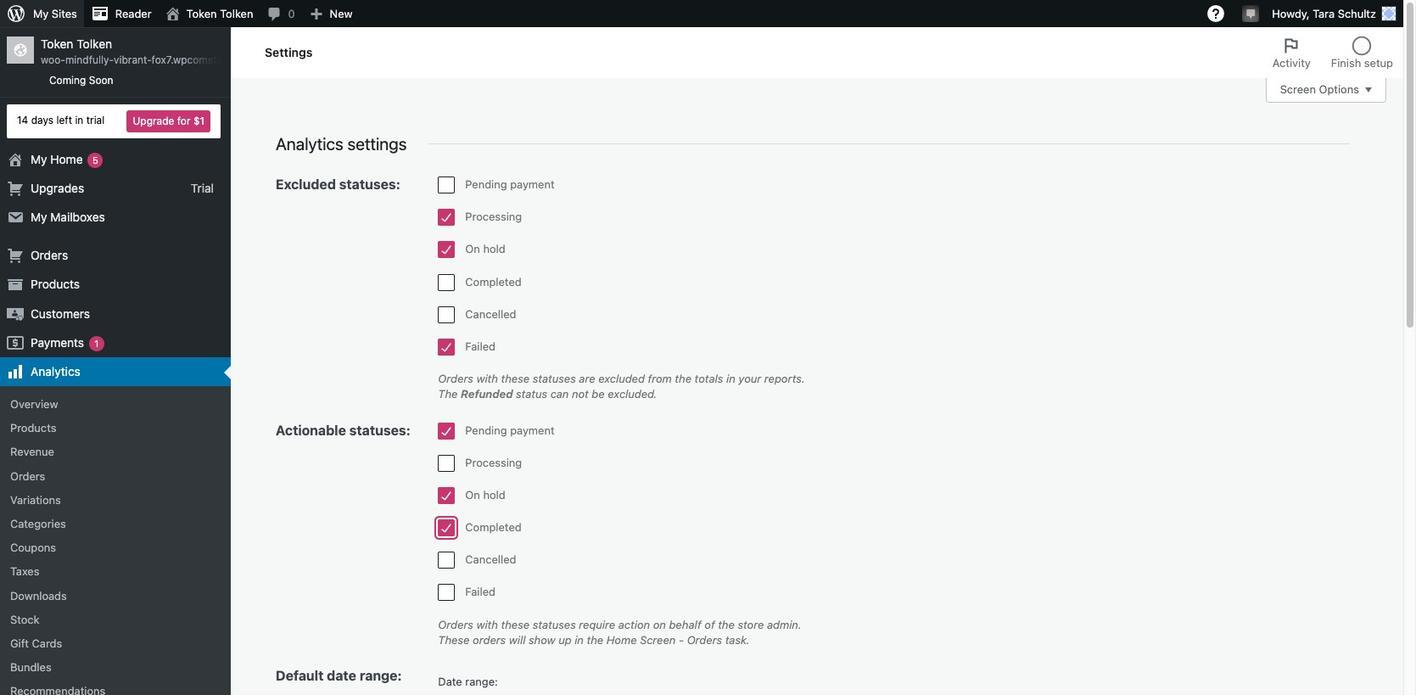 Task type: locate. For each thing, give the bounding box(es) containing it.
0 vertical spatial statuses
[[533, 372, 576, 386]]

these for excluded statuses:
[[501, 372, 530, 386]]

these
[[501, 372, 530, 386], [501, 618, 530, 631]]

reports.
[[765, 372, 805, 386]]

failed inside the excluded statuses: element
[[466, 340, 496, 353]]

0 horizontal spatial tolken
[[77, 37, 112, 51]]

0 vertical spatial pending
[[466, 177, 507, 191]]

cancelled inside the excluded statuses: element
[[466, 307, 517, 321]]

1 vertical spatial tolken
[[77, 37, 112, 51]]

upgrade for $1
[[133, 114, 205, 127]]

these
[[438, 633, 470, 647]]

screen options button
[[1266, 77, 1387, 103]]

analytics for analytics settings
[[276, 134, 344, 154]]

are
[[579, 372, 596, 386]]

completed checkbox inside actionable statuses: element
[[438, 520, 455, 537]]

on right on hold option
[[466, 242, 480, 256]]

2 hold from the top
[[483, 488, 506, 502]]

0 vertical spatial payment
[[510, 177, 555, 191]]

these up the will
[[501, 618, 530, 631]]

the right of
[[718, 618, 735, 631]]

cancelled for actionable statuses:
[[466, 553, 517, 566]]

tolken
[[220, 7, 253, 20], [77, 37, 112, 51]]

on hold inside the excluded statuses: element
[[466, 242, 506, 256]]

completed checkbox for actionable statuses:
[[438, 520, 455, 537]]

0 link
[[260, 0, 302, 27]]

left
[[56, 114, 72, 127]]

screen down on
[[640, 633, 676, 647]]

in right the left on the top left of the page
[[75, 114, 84, 127]]

customers
[[31, 306, 90, 320]]

orders inside orders with these statuses are excluded from the totals in your reports. the
[[438, 372, 474, 386]]

0 vertical spatial failed
[[466, 340, 496, 353]]

2 pending from the top
[[466, 423, 507, 437]]

processing inside the excluded statuses: element
[[466, 210, 522, 223]]

analytics up the excluded
[[276, 134, 344, 154]]

screen down "activity"
[[1281, 83, 1317, 96]]

products link up the 1
[[0, 270, 231, 299]]

2 completed from the top
[[466, 520, 522, 534]]

these inside orders with these statuses require action on behalf of the store admin. these orders will show up in the home screen - orders task.
[[501, 618, 530, 631]]

orders link up categories link
[[0, 464, 231, 488]]

0 vertical spatial the
[[675, 372, 692, 386]]

0 vertical spatial on
[[466, 242, 480, 256]]

my down 'upgrades'
[[31, 210, 47, 224]]

tolken for token tolken woo-mindfully-vibrant-fox7.wpcomstaging.com coming soon
[[77, 37, 112, 51]]

0 vertical spatial cancelled
[[466, 307, 517, 321]]

statuses for actionable statuses:
[[533, 618, 576, 631]]

1 horizontal spatial home
[[607, 633, 637, 647]]

1 vertical spatial on
[[466, 488, 480, 502]]

screen
[[1281, 83, 1317, 96], [640, 633, 676, 647]]

1 vertical spatial my
[[31, 152, 47, 166]]

hold inside the excluded statuses: element
[[483, 242, 506, 256]]

1 products link from the top
[[0, 270, 231, 299]]

the inside orders with these statuses are excluded from the totals in your reports. the
[[675, 372, 692, 386]]

days
[[31, 114, 54, 127]]

1 cancelled checkbox from the top
[[438, 306, 455, 323]]

processing
[[466, 210, 522, 223], [466, 456, 522, 469]]

with for excluded statuses:
[[477, 372, 498, 386]]

home inside main menu navigation
[[50, 152, 83, 166]]

with inside orders with these statuses are excluded from the totals in your reports. the
[[477, 372, 498, 386]]

taxes
[[10, 565, 39, 578]]

completed for excluded statuses:
[[466, 275, 522, 288]]

excluded statuses: element
[[438, 177, 818, 371]]

cancelled up refunded
[[466, 307, 517, 321]]

-
[[679, 633, 684, 647]]

gift
[[10, 637, 29, 650]]

1 vertical spatial orders link
[[0, 464, 231, 488]]

2 payment from the top
[[510, 423, 555, 437]]

my sites
[[33, 7, 77, 20]]

range:
[[360, 668, 402, 683]]

cancelled checkbox for actionable statuses:
[[438, 552, 455, 569]]

1 cancelled from the top
[[466, 307, 517, 321]]

my inside my mailboxes link
[[31, 210, 47, 224]]

the right from at the bottom left of the page
[[675, 372, 692, 386]]

pending inside actionable statuses: element
[[466, 423, 507, 437]]

payments
[[31, 335, 84, 350]]

2 cancelled checkbox from the top
[[438, 552, 455, 569]]

On hold checkbox
[[438, 487, 455, 504]]

token up "fox7.wpcomstaging.com"
[[186, 7, 217, 20]]

payment inside the excluded statuses: element
[[510, 177, 555, 191]]

pending down refunded
[[466, 423, 507, 437]]

with up refunded
[[477, 372, 498, 386]]

2 statuses from the top
[[533, 618, 576, 631]]

0 vertical spatial in
[[75, 114, 84, 127]]

in inside orders with these statuses require action on behalf of the store admin. these orders will show up in the home screen - orders task.
[[575, 633, 584, 647]]

1 completed checkbox from the top
[[438, 274, 455, 291]]

0 vertical spatial home
[[50, 152, 83, 166]]

my for my mailboxes
[[31, 210, 47, 224]]

pending payment inside actionable statuses: element
[[466, 423, 555, 437]]

categories link
[[0, 512, 231, 536]]

hold right on hold option
[[483, 242, 506, 256]]

processing for excluded statuses:
[[466, 210, 522, 223]]

cancelled checkbox for excluded statuses:
[[438, 306, 455, 323]]

for
[[177, 114, 191, 127]]

1 vertical spatial statuses:
[[350, 422, 411, 438]]

token inside toolbar navigation
[[186, 7, 217, 20]]

1 vertical spatial failed
[[466, 585, 496, 599]]

orders up these
[[438, 618, 474, 631]]

1 horizontal spatial analytics
[[276, 134, 344, 154]]

1 failed from the top
[[466, 340, 496, 353]]

Pending payment checkbox
[[438, 177, 455, 194]]

cancelled checkbox up failed checkbox
[[438, 552, 455, 569]]

0 horizontal spatial in
[[75, 114, 84, 127]]

analytics settings
[[276, 134, 407, 154]]

1 these from the top
[[501, 372, 530, 386]]

analytics down payments
[[31, 364, 81, 379]]

pending inside the excluded statuses: element
[[466, 177, 507, 191]]

downloads
[[10, 589, 67, 602]]

1 horizontal spatial the
[[675, 372, 692, 386]]

products down overview
[[10, 421, 56, 435]]

home inside orders with these statuses require action on behalf of the store admin. these orders will show up in the home screen - orders task.
[[607, 633, 637, 647]]

0 vertical spatial cancelled checkbox
[[438, 306, 455, 323]]

completed checkbox down on hold option
[[438, 274, 455, 291]]

hold
[[483, 242, 506, 256], [483, 488, 506, 502]]

0 horizontal spatial the
[[587, 633, 604, 647]]

completed checkbox inside the excluded statuses: element
[[438, 274, 455, 291]]

completed inside the excluded statuses: element
[[466, 275, 522, 288]]

2 completed checkbox from the top
[[438, 520, 455, 537]]

1 vertical spatial screen
[[640, 633, 676, 647]]

finish setup
[[1332, 56, 1394, 70]]

token inside "token tolken woo-mindfully-vibrant-fox7.wpcomstaging.com coming soon"
[[41, 37, 73, 51]]

failed right failed checkbox
[[466, 585, 496, 599]]

orders for 2nd orders link from the top of the main menu navigation
[[10, 469, 45, 483]]

processing for actionable statuses:
[[466, 456, 522, 469]]

1 vertical spatial pending
[[466, 423, 507, 437]]

in right up on the left
[[575, 633, 584, 647]]

cancelled checkbox up failed option
[[438, 306, 455, 323]]

products
[[31, 277, 80, 291], [10, 421, 56, 435]]

0 vertical spatial screen
[[1281, 83, 1317, 96]]

1
[[94, 338, 99, 349]]

2 processing from the top
[[466, 456, 522, 469]]

1 vertical spatial completed
[[466, 520, 522, 534]]

stock link
[[0, 608, 231, 632]]

on hold right on hold option
[[466, 242, 506, 256]]

1 vertical spatial analytics
[[31, 364, 81, 379]]

can
[[551, 387, 569, 401]]

in
[[75, 114, 84, 127], [727, 372, 736, 386], [575, 633, 584, 647]]

2 horizontal spatial the
[[718, 618, 735, 631]]

my mailboxes link
[[0, 203, 231, 232]]

toolbar navigation
[[0, 0, 1404, 31]]

1 horizontal spatial tolken
[[220, 7, 253, 20]]

orders with these statuses are excluded from the totals in your reports. the
[[438, 372, 805, 401]]

my
[[33, 7, 49, 20], [31, 152, 47, 166], [31, 210, 47, 224]]

0 horizontal spatial analytics
[[31, 364, 81, 379]]

Failed checkbox
[[438, 339, 455, 356]]

activity
[[1273, 56, 1312, 70]]

cancelled inside actionable statuses: element
[[466, 553, 517, 566]]

0 vertical spatial processing
[[466, 210, 522, 223]]

products link down the analytics link
[[0, 416, 231, 440]]

upgrades
[[31, 181, 84, 195]]

1 vertical spatial cancelled
[[466, 553, 517, 566]]

on hold inside actionable statuses: element
[[466, 488, 506, 502]]

0 horizontal spatial token
[[41, 37, 73, 51]]

1 vertical spatial processing
[[466, 456, 522, 469]]

1 pending from the top
[[466, 177, 507, 191]]

on right on hold checkbox
[[466, 488, 480, 502]]

2 horizontal spatial in
[[727, 372, 736, 386]]

statuses: down settings
[[339, 177, 401, 192]]

2 processing checkbox from the top
[[438, 455, 455, 472]]

0 vertical spatial products link
[[0, 270, 231, 299]]

1 statuses from the top
[[533, 372, 576, 386]]

1 processing checkbox from the top
[[438, 209, 455, 226]]

1 vertical spatial products
[[10, 421, 56, 435]]

1 vertical spatial home
[[607, 633, 637, 647]]

failed for excluded statuses:
[[466, 340, 496, 353]]

failed inside actionable statuses: element
[[466, 585, 496, 599]]

0 vertical spatial with
[[477, 372, 498, 386]]

cancelled
[[466, 307, 517, 321], [466, 553, 517, 566]]

these for actionable statuses:
[[501, 618, 530, 631]]

1 vertical spatial pending payment
[[466, 423, 555, 437]]

1 horizontal spatial screen
[[1281, 83, 1317, 96]]

1 vertical spatial products link
[[0, 416, 231, 440]]

1 pending payment from the top
[[466, 177, 555, 191]]

2 vertical spatial in
[[575, 633, 584, 647]]

orders link down my mailboxes link
[[0, 241, 231, 270]]

2 on from the top
[[466, 488, 480, 502]]

status
[[516, 387, 548, 401]]

these up status
[[501, 372, 530, 386]]

token up woo-
[[41, 37, 73, 51]]

pending payment for actionable statuses:
[[466, 423, 555, 437]]

tolken inside "token tolken woo-mindfully-vibrant-fox7.wpcomstaging.com coming soon"
[[77, 37, 112, 51]]

analytics
[[276, 134, 344, 154], [31, 364, 81, 379]]

orders link
[[0, 241, 231, 270], [0, 464, 231, 488]]

orders down my mailboxes
[[31, 248, 68, 262]]

tolken up mindfully-
[[77, 37, 112, 51]]

0 vertical spatial hold
[[483, 242, 506, 256]]

2 these from the top
[[501, 618, 530, 631]]

fox7.wpcomstaging.com
[[152, 54, 267, 66]]

with inside orders with these statuses require action on behalf of the store admin. these orders will show up in the home screen - orders task.
[[477, 618, 498, 631]]

pending payment down status
[[466, 423, 555, 437]]

orders down of
[[687, 633, 723, 647]]

payment
[[510, 177, 555, 191], [510, 423, 555, 437]]

on for excluded statuses:
[[466, 242, 480, 256]]

my mailboxes
[[31, 210, 105, 224]]

analytics link
[[0, 357, 231, 386]]

1 completed from the top
[[466, 275, 522, 288]]

token for token tolken woo-mindfully-vibrant-fox7.wpcomstaging.com coming soon
[[41, 37, 73, 51]]

0 vertical spatial statuses:
[[339, 177, 401, 192]]

screen options
[[1281, 83, 1360, 96]]

0 horizontal spatial screen
[[640, 633, 676, 647]]

totals
[[695, 372, 724, 386]]

cancelled up orders
[[466, 553, 517, 566]]

1 vertical spatial cancelled checkbox
[[438, 552, 455, 569]]

actionable
[[276, 422, 346, 438]]

1 vertical spatial in
[[727, 372, 736, 386]]

on hold right on hold checkbox
[[466, 488, 506, 502]]

2 vertical spatial my
[[31, 210, 47, 224]]

orders for orders with these statuses require action on behalf of the store admin. these orders will show up in the home screen - orders task.
[[438, 618, 474, 631]]

in inside orders with these statuses are excluded from the totals in your reports. the
[[727, 372, 736, 386]]

require
[[579, 618, 616, 631]]

my up 'upgrades'
[[31, 152, 47, 166]]

0 vertical spatial on hold
[[466, 242, 506, 256]]

statuses inside orders with these statuses require action on behalf of the store admin. these orders will show up in the home screen - orders task.
[[533, 618, 576, 631]]

pending payment
[[466, 177, 555, 191], [466, 423, 555, 437]]

statuses
[[533, 372, 576, 386], [533, 618, 576, 631]]

pending payment for excluded statuses:
[[466, 177, 555, 191]]

2 on hold from the top
[[466, 488, 506, 502]]

analytics inside main menu navigation
[[31, 364, 81, 379]]

notification image
[[1245, 6, 1258, 20]]

Completed checkbox
[[438, 274, 455, 291], [438, 520, 455, 537]]

2 with from the top
[[477, 618, 498, 631]]

Processing checkbox
[[438, 209, 455, 226], [438, 455, 455, 472]]

gift cards
[[10, 637, 62, 650]]

pending
[[466, 177, 507, 191], [466, 423, 507, 437]]

processing checkbox down pending payment option at bottom
[[438, 455, 455, 472]]

2 orders link from the top
[[0, 464, 231, 488]]

orders for orders with these statuses are excluded from the totals in your reports. the
[[438, 372, 474, 386]]

1 horizontal spatial in
[[575, 633, 584, 647]]

0 vertical spatial analytics
[[276, 134, 344, 154]]

processing checkbox up on hold option
[[438, 209, 455, 226]]

1 horizontal spatial token
[[186, 7, 217, 20]]

finish setup button
[[1322, 27, 1404, 78]]

bundles link
[[0, 655, 231, 679]]

tab list containing activity
[[1263, 27, 1404, 78]]

0 vertical spatial token
[[186, 7, 217, 20]]

on inside the excluded statuses: element
[[466, 242, 480, 256]]

orders down revenue
[[10, 469, 45, 483]]

cards
[[32, 637, 62, 650]]

tolken left 0 link
[[220, 7, 253, 20]]

new
[[330, 7, 353, 20]]

tab list
[[1263, 27, 1404, 78]]

processing checkbox inside actionable statuses: element
[[438, 455, 455, 472]]

pending payment right pending payment checkbox
[[466, 177, 555, 191]]

0 vertical spatial these
[[501, 372, 530, 386]]

bundles
[[10, 661, 52, 674]]

1 vertical spatial processing checkbox
[[438, 455, 455, 472]]

0 vertical spatial completed checkbox
[[438, 274, 455, 291]]

processing checkbox inside the excluded statuses: element
[[438, 209, 455, 226]]

1 vertical spatial token
[[41, 37, 73, 51]]

payment inside actionable statuses: element
[[510, 423, 555, 437]]

statuses:
[[339, 177, 401, 192], [350, 422, 411, 438]]

0
[[288, 7, 295, 20]]

0 vertical spatial processing checkbox
[[438, 209, 455, 226]]

home
[[50, 152, 83, 166], [607, 633, 637, 647]]

pending payment inside the excluded statuses: element
[[466, 177, 555, 191]]

statuses inside orders with these statuses are excluded from the totals in your reports. the
[[533, 372, 576, 386]]

actionable statuses:
[[276, 422, 411, 438]]

1 vertical spatial payment
[[510, 423, 555, 437]]

token
[[186, 7, 217, 20], [41, 37, 73, 51]]

Cancelled checkbox
[[438, 306, 455, 323], [438, 552, 455, 569]]

1 processing from the top
[[466, 210, 522, 223]]

with for actionable statuses:
[[477, 618, 498, 631]]

1 vertical spatial on hold
[[466, 488, 506, 502]]

hold inside actionable statuses: element
[[483, 488, 506, 502]]

in inside navigation
[[75, 114, 84, 127]]

the
[[675, 372, 692, 386], [718, 618, 735, 631], [587, 633, 604, 647]]

1 with from the top
[[477, 372, 498, 386]]

screen inside orders with these statuses require action on behalf of the store admin. these orders will show up in the home screen - orders task.
[[640, 633, 676, 647]]

2 cancelled from the top
[[466, 553, 517, 566]]

1 vertical spatial statuses
[[533, 618, 576, 631]]

statuses: left pending payment option at bottom
[[350, 422, 411, 438]]

1 vertical spatial completed checkbox
[[438, 520, 455, 537]]

my inside my sites link
[[33, 7, 49, 20]]

tolken inside toolbar navigation
[[220, 7, 253, 20]]

completed checkbox down on hold checkbox
[[438, 520, 455, 537]]

0 vertical spatial orders link
[[0, 241, 231, 270]]

1 on hold from the top
[[466, 242, 506, 256]]

show
[[529, 633, 556, 647]]

my left sites
[[33, 7, 49, 20]]

0 vertical spatial tolken
[[220, 7, 253, 20]]

products up customers
[[31, 277, 80, 291]]

analytics for analytics
[[31, 364, 81, 379]]

statuses up up on the left
[[533, 618, 576, 631]]

statuses up refunded status can not be excluded.
[[533, 372, 576, 386]]

payments 1
[[31, 335, 99, 350]]

0 horizontal spatial home
[[50, 152, 83, 166]]

1 on from the top
[[466, 242, 480, 256]]

2 failed from the top
[[466, 585, 496, 599]]

1 hold from the top
[[483, 242, 506, 256]]

2 pending payment from the top
[[466, 423, 555, 437]]

home left 5
[[50, 152, 83, 166]]

these inside orders with these statuses are excluded from the totals in your reports. the
[[501, 372, 530, 386]]

completed inside actionable statuses: element
[[466, 520, 522, 534]]

1 payment from the top
[[510, 177, 555, 191]]

failed right failed option
[[466, 340, 496, 353]]

1 vertical spatial these
[[501, 618, 530, 631]]

in left your at the bottom right of page
[[727, 372, 736, 386]]

hold right on hold checkbox
[[483, 488, 506, 502]]

store
[[738, 618, 764, 631]]

0 vertical spatial completed
[[466, 275, 522, 288]]

1 vertical spatial with
[[477, 618, 498, 631]]

0 vertical spatial my
[[33, 7, 49, 20]]

the down the require
[[587, 633, 604, 647]]

home down action
[[607, 633, 637, 647]]

pending right pending payment checkbox
[[466, 177, 507, 191]]

1 vertical spatial hold
[[483, 488, 506, 502]]

with up orders
[[477, 618, 498, 631]]

0 vertical spatial pending payment
[[466, 177, 555, 191]]

orders up the at the bottom left of page
[[438, 372, 474, 386]]

processing inside actionable statuses: element
[[466, 456, 522, 469]]

tolken for token tolken
[[220, 7, 253, 20]]



Task type: describe. For each thing, give the bounding box(es) containing it.
from
[[648, 372, 672, 386]]

2 products link from the top
[[0, 416, 231, 440]]

options
[[1320, 83, 1360, 96]]

main menu navigation
[[0, 27, 267, 695]]

customers link
[[0, 299, 231, 328]]

behalf
[[669, 618, 702, 631]]

trial
[[86, 114, 105, 127]]

On hold checkbox
[[438, 241, 455, 258]]

token tolken woo-mindfully-vibrant-fox7.wpcomstaging.com coming soon
[[41, 37, 267, 87]]

categories
[[10, 517, 66, 531]]

task.
[[726, 633, 750, 647]]

the
[[438, 387, 458, 401]]

failed for actionable statuses:
[[466, 585, 496, 599]]

2 vertical spatial the
[[587, 633, 604, 647]]

revenue link
[[0, 440, 231, 464]]

admin.
[[767, 618, 802, 631]]

hold for excluded statuses:
[[483, 242, 506, 256]]

woo-
[[41, 54, 65, 66]]

token for token tolken
[[186, 7, 217, 20]]

action
[[619, 618, 650, 631]]

variations
[[10, 493, 61, 507]]

tara
[[1314, 7, 1335, 20]]

your
[[739, 372, 762, 386]]

on hold for excluded statuses:
[[466, 242, 506, 256]]

1 vertical spatial the
[[718, 618, 735, 631]]

excluded.
[[608, 387, 657, 401]]

processing checkbox for actionable statuses:
[[438, 455, 455, 472]]

statuses: for actionable statuses:
[[350, 422, 411, 438]]

orders
[[473, 633, 506, 647]]

statuses for excluded statuses:
[[533, 372, 576, 386]]

howdy,
[[1273, 7, 1310, 20]]

on
[[653, 618, 666, 631]]

schultz
[[1339, 7, 1377, 20]]

settings
[[265, 45, 313, 59]]

refunded status can not be excluded.
[[461, 387, 657, 401]]

excluded statuses:
[[276, 177, 401, 192]]

soon
[[89, 74, 113, 87]]

token tolken link
[[158, 0, 260, 27]]

:
[[495, 675, 498, 688]]

howdy, tara schultz
[[1273, 7, 1377, 20]]

be
[[592, 387, 605, 401]]

overview
[[10, 397, 58, 411]]

range
[[465, 675, 495, 688]]

settings
[[348, 134, 407, 154]]

default date range: date range :
[[276, 668, 498, 688]]

actionable statuses: element
[[438, 422, 818, 617]]

mailboxes
[[50, 210, 105, 224]]

pending for actionable statuses:
[[466, 423, 507, 437]]

date
[[327, 668, 357, 683]]

cancelled for excluded statuses:
[[466, 307, 517, 321]]

of
[[705, 618, 715, 631]]

Pending payment checkbox
[[438, 422, 455, 439]]

pending for excluded statuses:
[[466, 177, 507, 191]]

coupons link
[[0, 536, 231, 560]]

stock
[[10, 613, 40, 626]]

upgrade for $1 button
[[127, 110, 211, 132]]

statuses: for excluded statuses:
[[339, 177, 401, 192]]

taxes link
[[0, 560, 231, 584]]

reader link
[[84, 0, 158, 27]]

date
[[438, 675, 462, 688]]

my sites link
[[0, 0, 84, 27]]

0 vertical spatial products
[[31, 277, 80, 291]]

1 orders link from the top
[[0, 241, 231, 270]]

$1
[[193, 114, 205, 127]]

on hold for actionable statuses:
[[466, 488, 506, 502]]

finish
[[1332, 56, 1362, 70]]

gift cards link
[[0, 632, 231, 655]]

new link
[[302, 0, 360, 27]]

mindfully-
[[65, 54, 114, 66]]

excluded
[[599, 372, 645, 386]]

upgrade
[[133, 114, 174, 127]]

not
[[572, 387, 589, 401]]

orders with these statuses require action on behalf of the store admin. these orders will show up in the home screen - orders task.
[[438, 618, 802, 647]]

coupons
[[10, 541, 56, 555]]

activity button
[[1263, 27, 1322, 78]]

payment for actionable statuses:
[[510, 423, 555, 437]]

payment for excluded statuses:
[[510, 177, 555, 191]]

token tolken
[[186, 7, 253, 20]]

my for my sites
[[33, 7, 49, 20]]

overview link
[[0, 392, 231, 416]]

my for my home 5
[[31, 152, 47, 166]]

reader
[[115, 7, 152, 20]]

on for actionable statuses:
[[466, 488, 480, 502]]

revenue
[[10, 445, 54, 459]]

up
[[559, 633, 572, 647]]

screen inside dropdown button
[[1281, 83, 1317, 96]]

hold for actionable statuses:
[[483, 488, 506, 502]]

will
[[509, 633, 526, 647]]

completed for actionable statuses:
[[466, 520, 522, 534]]

processing checkbox for excluded statuses:
[[438, 209, 455, 226]]

Failed checkbox
[[438, 584, 455, 601]]

14 days left in trial
[[17, 114, 105, 127]]

default
[[276, 668, 324, 683]]

coming
[[49, 74, 86, 87]]

my home 5
[[31, 152, 98, 166]]

setup
[[1365, 56, 1394, 70]]

completed checkbox for excluded statuses:
[[438, 274, 455, 291]]

sites
[[52, 7, 77, 20]]



Task type: vqa. For each thing, say whether or not it's contained in the screenshot.


